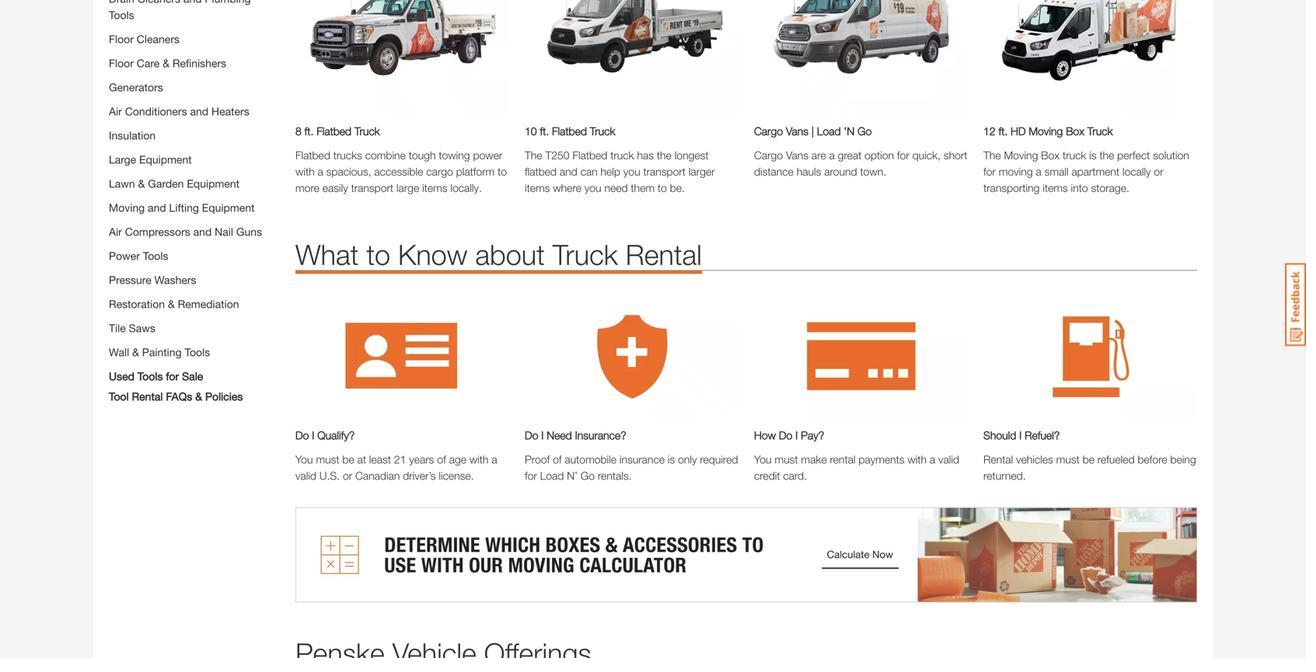 Task type: vqa. For each thing, say whether or not it's contained in the screenshot.
quick,
yes



Task type: locate. For each thing, give the bounding box(es) containing it.
1 vertical spatial go
[[581, 470, 595, 483]]

to down power
[[498, 165, 507, 178]]

1 air from the top
[[109, 105, 122, 118]]

truck up small
[[1063, 149, 1087, 162]]

care
[[137, 57, 160, 70]]

floor care & refinishers
[[109, 57, 226, 70]]

2 cargo from the top
[[755, 149, 783, 162]]

the for is
[[1100, 149, 1115, 162]]

about
[[476, 238, 545, 271]]

0 vertical spatial cleaners
[[138, 0, 181, 5]]

0 vertical spatial valid
[[939, 454, 960, 466]]

to
[[498, 165, 507, 178], [658, 182, 667, 194], [367, 238, 391, 271]]

0 vertical spatial to
[[498, 165, 507, 178]]

items down small
[[1043, 182, 1069, 194]]

is inside "the moving box truck is the perfect solution for moving a small apartment locally or transporting items into storage."
[[1090, 149, 1097, 162]]

valid inside "you must make rental payments with a valid credit card."
[[939, 454, 960, 466]]

a
[[830, 149, 835, 162], [318, 165, 323, 178], [1036, 165, 1042, 178], [492, 454, 498, 466], [930, 454, 936, 466]]

the inside the t250 flatbed truck has the longest flatbed and can help you transport larger items where you need them to be.
[[525, 149, 543, 162]]

is up apartment at right
[[1090, 149, 1097, 162]]

2 horizontal spatial do
[[779, 429, 793, 442]]

load right the |
[[818, 125, 841, 138]]

1 horizontal spatial truck
[[1063, 149, 1087, 162]]

1 vertical spatial to
[[658, 182, 667, 194]]

equipment up 'garden'
[[139, 153, 192, 166]]

1 the from the left
[[657, 149, 672, 162]]

1 be from the left
[[343, 454, 354, 466]]

to inside flatbed trucks combine tough towing power with a spacious, accessible cargo platform to more easily transport large items locally.
[[498, 165, 507, 178]]

0 horizontal spatial you
[[585, 182, 602, 194]]

you inside you must be at least 21 years of age with a valid u.s. or canadian driver's license.
[[296, 454, 313, 466]]

transport inside flatbed trucks combine tough towing power with a spacious, accessible cargo platform to more easily transport large items locally.
[[351, 182, 394, 194]]

ft. for 8
[[305, 125, 314, 138]]

1 items from the left
[[422, 182, 448, 194]]

1 horizontal spatial be
[[1083, 454, 1095, 466]]

0 horizontal spatial be
[[343, 454, 354, 466]]

restoration & remediation
[[109, 298, 239, 311]]

must right vehicles
[[1057, 454, 1080, 466]]

tile
[[109, 322, 126, 335]]

large
[[109, 153, 136, 166]]

a inside "the moving box truck is the perfect solution for moving a small apartment locally or transporting items into storage."
[[1036, 165, 1042, 178]]

for left sale
[[166, 370, 179, 383]]

and left nail
[[193, 226, 212, 238]]

with right payments in the right of the page
[[908, 454, 927, 466]]

the right has
[[657, 149, 672, 162]]

0 horizontal spatial rental
[[132, 391, 163, 403]]

1 horizontal spatial rental
[[626, 238, 702, 271]]

insurance?
[[575, 429, 627, 442]]

flatbed inside 'link'
[[317, 125, 352, 138]]

floor left care
[[109, 57, 134, 70]]

trucks
[[334, 149, 362, 162]]

is inside proof of automobile insurance is only required for load n' go rentals.
[[668, 454, 675, 466]]

rentals.
[[598, 470, 632, 483]]

be
[[343, 454, 354, 466], [1083, 454, 1095, 466]]

cargo
[[755, 125, 783, 138], [755, 149, 783, 162]]

i right the should
[[1020, 429, 1022, 442]]

has
[[637, 149, 654, 162]]

conditioners
[[125, 105, 187, 118]]

1 horizontal spatial do
[[525, 429, 539, 442]]

you for you must be at least 21 years of age with a valid u.s. or canadian driver's license.
[[296, 454, 313, 466]]

a right payments in the right of the page
[[930, 454, 936, 466]]

2 must from the left
[[775, 454, 799, 466]]

must up u.s.
[[316, 454, 340, 466]]

1 horizontal spatial load
[[818, 125, 841, 138]]

transporting
[[984, 182, 1040, 194]]

cleaners
[[138, 0, 181, 5], [137, 33, 180, 46]]

0 horizontal spatial you
[[296, 454, 313, 466]]

vans left the |
[[786, 125, 809, 138]]

1 vertical spatial transport
[[351, 182, 394, 194]]

0 horizontal spatial of
[[437, 454, 446, 466]]

items inside flatbed trucks combine tough towing power with a spacious, accessible cargo platform to more easily transport large items locally.
[[422, 182, 448, 194]]

1 vertical spatial valid
[[296, 470, 317, 483]]

0 vertical spatial rental
[[626, 238, 702, 271]]

i left need
[[542, 429, 544, 442]]

box up "the moving box truck is the perfect solution for moving a small apartment locally or transporting items into storage."
[[1067, 125, 1085, 138]]

2 horizontal spatial with
[[908, 454, 927, 466]]

should
[[984, 429, 1017, 442]]

2 floor from the top
[[109, 57, 134, 70]]

0 vertical spatial box
[[1067, 125, 1085, 138]]

items inside the t250 flatbed truck has the longest flatbed and can help you transport larger items where you need them to be.
[[525, 182, 550, 194]]

rental inside the used tools for sale tool rental faqs & policies
[[132, 391, 163, 403]]

12 ft. hd moving box truck
[[984, 125, 1114, 138]]

2 the from the left
[[984, 149, 1002, 162]]

4 i from the left
[[1020, 429, 1022, 442]]

2 horizontal spatial to
[[658, 182, 667, 194]]

transport inside the t250 flatbed truck has the longest flatbed and can help you transport larger items where you need them to be.
[[644, 165, 686, 178]]

3 must from the left
[[1057, 454, 1080, 466]]

do for do i qualify?
[[296, 429, 309, 442]]

items down flatbed
[[525, 182, 550, 194]]

n'
[[567, 470, 578, 483]]

the up apartment at right
[[1100, 149, 1115, 162]]

1 the from the left
[[525, 149, 543, 162]]

moving down lawn
[[109, 201, 145, 214]]

and inside drain cleaners and plumbing tools
[[184, 0, 202, 5]]

2 be from the left
[[1083, 454, 1095, 466]]

& for garden
[[138, 177, 145, 190]]

valid
[[939, 454, 960, 466], [296, 470, 317, 483]]

restoration & remediation link
[[109, 298, 239, 311]]

equipment up nail
[[202, 201, 255, 214]]

0 horizontal spatial transport
[[351, 182, 394, 194]]

truck inside "the moving box truck is the perfect solution for moving a small apartment locally or transporting items into storage."
[[1063, 149, 1087, 162]]

2 of from the left
[[553, 454, 562, 466]]

wall
[[109, 346, 129, 359]]

2 truck from the left
[[1063, 149, 1087, 162]]

tool rental faqs & policies link
[[109, 389, 243, 405]]

a up more
[[318, 165, 323, 178]]

flatbed down 8
[[296, 149, 330, 162]]

card.
[[784, 470, 807, 483]]

1 horizontal spatial the
[[1100, 149, 1115, 162]]

tools down wall & painting tools link
[[138, 370, 163, 383]]

0 horizontal spatial box
[[1042, 149, 1060, 162]]

0 vertical spatial transport
[[644, 165, 686, 178]]

rental
[[626, 238, 702, 271], [132, 391, 163, 403], [984, 454, 1014, 466]]

the for has
[[657, 149, 672, 162]]

or right u.s.
[[343, 470, 352, 483]]

1 vertical spatial or
[[343, 470, 352, 483]]

1 vertical spatial air
[[109, 226, 122, 238]]

years
[[409, 454, 434, 466]]

1 floor from the top
[[109, 33, 134, 46]]

flatbed inside 'link'
[[552, 125, 587, 138]]

1 horizontal spatial to
[[498, 165, 507, 178]]

rental vehicles must be refueled before being returned.
[[984, 454, 1197, 483]]

the up flatbed
[[525, 149, 543, 162]]

determine which boxes & accessories to use with our moving calculator - calculate now image
[[296, 508, 1198, 603]]

rental inside the rental vehicles must be refueled before being returned.
[[984, 454, 1014, 466]]

lawn
[[109, 177, 135, 190]]

2 vertical spatial rental
[[984, 454, 1014, 466]]

flatbed up t250
[[552, 125, 587, 138]]

1 truck from the left
[[611, 149, 634, 162]]

rental down used tools for sale link
[[132, 391, 163, 403]]

& right lawn
[[138, 177, 145, 190]]

or inside "the moving box truck is the perfect solution for moving a small apartment locally or transporting items into storage."
[[1155, 165, 1164, 178]]

1 vertical spatial floor
[[109, 57, 134, 70]]

to inside the t250 flatbed truck has the longest flatbed and can help you transport larger items where you need them to be.
[[658, 182, 667, 194]]

1 vertical spatial is
[[668, 454, 675, 466]]

floor
[[109, 33, 134, 46], [109, 57, 134, 70]]

1 vertical spatial load
[[540, 470, 564, 483]]

& down washers
[[168, 298, 175, 311]]

1 of from the left
[[437, 454, 446, 466]]

air up power
[[109, 226, 122, 238]]

must inside the rental vehicles must be refueled before being returned.
[[1057, 454, 1080, 466]]

0 horizontal spatial truck
[[611, 149, 634, 162]]

do right how
[[779, 429, 793, 442]]

do up proof
[[525, 429, 539, 442]]

with
[[296, 165, 315, 178], [470, 454, 489, 466], [908, 454, 927, 466]]

1 horizontal spatial the
[[984, 149, 1002, 162]]

1 horizontal spatial ft.
[[540, 125, 549, 138]]

0 horizontal spatial load
[[540, 470, 564, 483]]

2 vertical spatial moving
[[109, 201, 145, 214]]

how
[[755, 429, 776, 442]]

air for air conditioners and heaters
[[109, 105, 122, 118]]

0 vertical spatial floor
[[109, 33, 134, 46]]

1 horizontal spatial you
[[755, 454, 772, 466]]

you down the can
[[585, 182, 602, 194]]

cargo
[[427, 165, 453, 178]]

and
[[184, 0, 202, 5], [190, 105, 209, 118], [560, 165, 578, 178], [148, 201, 166, 214], [193, 226, 212, 238]]

with right age
[[470, 454, 489, 466]]

truck up apartment at right
[[1088, 125, 1114, 138]]

1 horizontal spatial box
[[1067, 125, 1085, 138]]

pressure
[[109, 274, 151, 287]]

the for the t250 flatbed truck has the longest flatbed and can help you transport larger items where you need them to be.
[[525, 149, 543, 162]]

2 ft. from the left
[[540, 125, 549, 138]]

2 do from the left
[[525, 429, 539, 442]]

3 do from the left
[[779, 429, 793, 442]]

truck up help
[[611, 149, 634, 162]]

policies
[[205, 391, 243, 403]]

2 horizontal spatial must
[[1057, 454, 1080, 466]]

used tools for sale tool rental faqs & policies
[[109, 370, 243, 403]]

and inside the t250 flatbed truck has the longest flatbed and can help you transport larger items where you need them to be.
[[560, 165, 578, 178]]

2 items from the left
[[525, 182, 550, 194]]

be left refueled
[[1083, 454, 1095, 466]]

must inside "you must make rental payments with a valid credit card."
[[775, 454, 799, 466]]

items down cargo
[[422, 182, 448, 194]]

flatbed up the can
[[573, 149, 608, 162]]

0 horizontal spatial do
[[296, 429, 309, 442]]

8 ft. flatbed truck link
[[296, 123, 510, 139]]

0 vertical spatial moving
[[1029, 125, 1064, 138]]

be inside the rental vehicles must be refueled before being returned.
[[1083, 454, 1095, 466]]

0 horizontal spatial ft.
[[305, 125, 314, 138]]

faqs
[[166, 391, 192, 403]]

2 vans from the top
[[786, 149, 809, 162]]

1 must from the left
[[316, 454, 340, 466]]

2 i from the left
[[542, 429, 544, 442]]

around
[[825, 165, 858, 178]]

1 horizontal spatial items
[[525, 182, 550, 194]]

or down solution
[[1155, 165, 1164, 178]]

3 items from the left
[[1043, 182, 1069, 194]]

before
[[1138, 454, 1168, 466]]

at
[[358, 454, 366, 466]]

1 vertical spatial rental
[[132, 391, 163, 403]]

1 horizontal spatial you
[[624, 165, 641, 178]]

2 you from the left
[[755, 454, 772, 466]]

u.s.
[[320, 470, 340, 483]]

a right age
[[492, 454, 498, 466]]

feedback link image
[[1286, 263, 1307, 347]]

the down 12
[[984, 149, 1002, 162]]

should i refuel?
[[984, 429, 1060, 442]]

1 horizontal spatial must
[[775, 454, 799, 466]]

tool
[[109, 391, 129, 403]]

nail
[[215, 226, 233, 238]]

2 air from the top
[[109, 226, 122, 238]]

you
[[296, 454, 313, 466], [755, 454, 772, 466]]

2 horizontal spatial items
[[1043, 182, 1069, 194]]

or inside you must be at least 21 years of age with a valid u.s. or canadian driver's license.
[[343, 470, 352, 483]]

flatbed up trucks
[[317, 125, 352, 138]]

& right wall at the left
[[132, 346, 139, 359]]

0 horizontal spatial the
[[657, 149, 672, 162]]

accessible
[[374, 165, 423, 178]]

floor down drain
[[109, 33, 134, 46]]

vans inside cargo vans are a great option for quick, short distance hauls around town.
[[786, 149, 809, 162]]

is for the
[[1090, 149, 1097, 162]]

1 vertical spatial moving
[[1005, 149, 1039, 162]]

moving right hd
[[1029, 125, 1064, 138]]

must up card.
[[775, 454, 799, 466]]

equipment up lifting
[[187, 177, 240, 190]]

cargo inside cargo vans are a great option for quick, short distance hauls around town.
[[755, 149, 783, 162]]

you down do i qualify? on the bottom of page
[[296, 454, 313, 466]]

tile saws
[[109, 322, 155, 335]]

1 vans from the top
[[786, 125, 809, 138]]

1 horizontal spatial with
[[470, 454, 489, 466]]

2 the from the left
[[1100, 149, 1115, 162]]

locally.
[[451, 182, 482, 194]]

0 vertical spatial is
[[1090, 149, 1097, 162]]

ft. right 8
[[305, 125, 314, 138]]

1 do from the left
[[296, 429, 309, 442]]

of
[[437, 454, 446, 466], [553, 454, 562, 466]]

ft. right 10 on the left of page
[[540, 125, 549, 138]]

0 vertical spatial air
[[109, 105, 122, 118]]

 image
[[296, 0, 510, 115], [525, 0, 739, 115], [755, 0, 968, 115], [984, 0, 1198, 115], [296, 294, 510, 420], [525, 294, 739, 420], [755, 294, 968, 420], [984, 294, 1198, 420]]

truck
[[611, 149, 634, 162], [1063, 149, 1087, 162]]

truck down where
[[553, 238, 618, 271]]

to left be.
[[658, 182, 667, 194]]

1 horizontal spatial of
[[553, 454, 562, 466]]

transport up be.
[[644, 165, 686, 178]]

flatbed inside the t250 flatbed truck has the longest flatbed and can help you transport larger items where you need them to be.
[[573, 149, 608, 162]]

rental down be.
[[626, 238, 702, 271]]

1 horizontal spatial or
[[1155, 165, 1164, 178]]

i for do i qualify?
[[312, 429, 315, 442]]

for inside the used tools for sale tool rental faqs & policies
[[166, 370, 179, 383]]

truck inside the t250 flatbed truck has the longest flatbed and can help you transport larger items where you need them to be.
[[611, 149, 634, 162]]

insurance
[[620, 454, 665, 466]]

2 horizontal spatial rental
[[984, 454, 1014, 466]]

lawn & garden equipment link
[[109, 177, 240, 190]]

& right care
[[163, 57, 170, 70]]

load left the n'
[[540, 470, 564, 483]]

1 vertical spatial equipment
[[187, 177, 240, 190]]

items
[[422, 182, 448, 194], [525, 182, 550, 194], [1043, 182, 1069, 194]]

cleaners for floor
[[137, 33, 180, 46]]

0 horizontal spatial to
[[367, 238, 391, 271]]

you for you must make rental payments with a valid credit card.
[[755, 454, 772, 466]]

truck up combine
[[355, 125, 380, 138]]

0 vertical spatial cargo
[[755, 125, 783, 138]]

go right the n'
[[581, 470, 595, 483]]

to right "what"
[[367, 238, 391, 271]]

canadian
[[356, 470, 400, 483]]

rental up returned. at the bottom right of the page
[[984, 454, 1014, 466]]

0 vertical spatial or
[[1155, 165, 1164, 178]]

of left age
[[437, 454, 446, 466]]

into
[[1072, 182, 1089, 194]]

0 horizontal spatial go
[[581, 470, 595, 483]]

1 horizontal spatial is
[[1090, 149, 1097, 162]]

1 vertical spatial box
[[1042, 149, 1060, 162]]

the
[[525, 149, 543, 162], [984, 149, 1002, 162]]

valid right payments in the right of the page
[[939, 454, 960, 466]]

1 vertical spatial cargo
[[755, 149, 783, 162]]

a right are
[[830, 149, 835, 162]]

you inside "you must make rental payments with a valid credit card."
[[755, 454, 772, 466]]

0 horizontal spatial is
[[668, 454, 675, 466]]

you up them
[[624, 165, 641, 178]]

flatbed inside flatbed trucks combine tough towing power with a spacious, accessible cargo platform to more easily transport large items locally.
[[296, 149, 330, 162]]

is for only
[[668, 454, 675, 466]]

the inside "the moving box truck is the perfect solution for moving a small apartment locally or transporting items into storage."
[[984, 149, 1002, 162]]

vans up "hauls"
[[786, 149, 809, 162]]

valid inside you must be at least 21 years of age with a valid u.s. or canadian driver's license.
[[296, 470, 317, 483]]

cleaners right drain
[[138, 0, 181, 5]]

pressure washers link
[[109, 274, 196, 287]]

larger
[[689, 165, 715, 178]]

i left pay?
[[796, 429, 798, 442]]

a left small
[[1036, 165, 1042, 178]]

0 horizontal spatial with
[[296, 165, 315, 178]]

rental for tool
[[132, 391, 163, 403]]

for down proof
[[525, 470, 537, 483]]

1 i from the left
[[312, 429, 315, 442]]

floor for floor cleaners
[[109, 33, 134, 46]]

tools inside drain cleaners and plumbing tools
[[109, 9, 134, 21]]

must inside you must be at least 21 years of age with a valid u.s. or canadian driver's license.
[[316, 454, 340, 466]]

what
[[296, 238, 359, 271]]

ft. right 12
[[999, 125, 1008, 138]]

and left plumbing
[[184, 0, 202, 5]]

refinishers
[[173, 57, 226, 70]]

& right faqs
[[195, 391, 202, 403]]

of right proof
[[553, 454, 562, 466]]

2 horizontal spatial ft.
[[999, 125, 1008, 138]]

and up where
[[560, 165, 578, 178]]

2 vertical spatial equipment
[[202, 201, 255, 214]]

equipment for lifting
[[202, 201, 255, 214]]

tools down drain
[[109, 9, 134, 21]]

1 vertical spatial cleaners
[[137, 33, 180, 46]]

must
[[316, 454, 340, 466], [775, 454, 799, 466], [1057, 454, 1080, 466]]

1 horizontal spatial go
[[858, 125, 872, 138]]

truck inside '12 ft. hd moving box truck' link
[[1088, 125, 1114, 138]]

load
[[818, 125, 841, 138], [540, 470, 564, 483]]

heaters
[[212, 105, 249, 118]]

0 horizontal spatial must
[[316, 454, 340, 466]]

air up insulation
[[109, 105, 122, 118]]

air conditioners and heaters link
[[109, 105, 249, 118]]

1 cargo from the top
[[755, 125, 783, 138]]

go right the 'n
[[858, 125, 872, 138]]

moving inside "the moving box truck is the perfect solution for moving a small apartment locally or transporting items into storage."
[[1005, 149, 1039, 162]]

ft. inside 'link'
[[305, 125, 314, 138]]

be left at
[[343, 454, 354, 466]]

and left "heaters"
[[190, 105, 209, 118]]

easily
[[323, 182, 348, 194]]

valid left u.s.
[[296, 470, 317, 483]]

moving up 'moving'
[[1005, 149, 1039, 162]]

0 horizontal spatial the
[[525, 149, 543, 162]]

t250
[[546, 149, 570, 162]]

truck up help
[[590, 125, 616, 138]]

transport down spacious,
[[351, 182, 394, 194]]

is left 'only'
[[668, 454, 675, 466]]

you up credit
[[755, 454, 772, 466]]

the inside the t250 flatbed truck has the longest flatbed and can help you transport larger items where you need them to be.
[[657, 149, 672, 162]]

1 you from the left
[[296, 454, 313, 466]]

1 horizontal spatial transport
[[644, 165, 686, 178]]

1 horizontal spatial valid
[[939, 454, 960, 466]]

a inside "you must make rental payments with a valid credit card."
[[930, 454, 936, 466]]

i left qualify? at the left bottom of page
[[312, 429, 315, 442]]

0 horizontal spatial or
[[343, 470, 352, 483]]

with up more
[[296, 165, 315, 178]]

make
[[802, 454, 827, 466]]

box up small
[[1042, 149, 1060, 162]]

do left qualify? at the left bottom of page
[[296, 429, 309, 442]]

ft. inside 'link'
[[540, 125, 549, 138]]

0 horizontal spatial items
[[422, 182, 448, 194]]

age
[[449, 454, 467, 466]]

& inside the used tools for sale tool rental faqs & policies
[[195, 391, 202, 403]]

for left 'moving'
[[984, 165, 996, 178]]

truck inside the 8 ft. flatbed truck 'link'
[[355, 125, 380, 138]]

the inside "the moving box truck is the perfect solution for moving a small apartment locally or transporting items into storage."
[[1100, 149, 1115, 162]]

cargo vans | load 'n go
[[755, 125, 872, 138]]

i for should i refuel?
[[1020, 429, 1022, 442]]

floor care & refinishers link
[[109, 57, 226, 70]]

cleaners up floor care & refinishers
[[137, 33, 180, 46]]

0 vertical spatial vans
[[786, 125, 809, 138]]

1 ft. from the left
[[305, 125, 314, 138]]

3 ft. from the left
[[999, 125, 1008, 138]]

0 horizontal spatial valid
[[296, 470, 317, 483]]

transport
[[644, 165, 686, 178], [351, 182, 394, 194]]

must for make
[[775, 454, 799, 466]]

cleaners inside drain cleaners and plumbing tools
[[138, 0, 181, 5]]

for left quick,
[[898, 149, 910, 162]]

generators link
[[109, 81, 163, 94]]

1 vertical spatial vans
[[786, 149, 809, 162]]



Task type: describe. For each thing, give the bounding box(es) containing it.
ft. for 10
[[540, 125, 549, 138]]

towing
[[439, 149, 470, 162]]

box inside "the moving box truck is the perfect solution for moving a small apartment locally or transporting items into storage."
[[1042, 149, 1060, 162]]

with inside you must be at least 21 years of age with a valid u.s. or canadian driver's license.
[[470, 454, 489, 466]]

pay?
[[801, 429, 825, 442]]

garden
[[148, 177, 184, 190]]

power tools
[[109, 250, 168, 263]]

and for air compressors and nail guns
[[193, 226, 212, 238]]

do for do i need insurance?
[[525, 429, 539, 442]]

and for drain cleaners and plumbing tools
[[184, 0, 202, 5]]

12 ft. hd moving box truck link
[[984, 123, 1198, 139]]

qualify?
[[318, 429, 355, 442]]

truck for you
[[611, 149, 634, 162]]

payments
[[859, 454, 905, 466]]

returned.
[[984, 470, 1026, 483]]

drain cleaners and plumbing tools link
[[109, 0, 251, 21]]

short
[[944, 149, 968, 162]]

cargo vans are a great option for quick, short distance hauls around town.
[[755, 149, 968, 178]]

small
[[1045, 165, 1069, 178]]

more
[[296, 182, 320, 194]]

a inside flatbed trucks combine tough towing power with a spacious, accessible cargo platform to more easily transport large items locally.
[[318, 165, 323, 178]]

refuel?
[[1025, 429, 1060, 442]]

for inside proof of automobile insurance is only required for load n' go rentals.
[[525, 470, 537, 483]]

power tools link
[[109, 250, 168, 263]]

vans for |
[[786, 125, 809, 138]]

ft. for 12
[[999, 125, 1008, 138]]

lawn & garden equipment
[[109, 177, 240, 190]]

rental for truck
[[626, 238, 702, 271]]

'n
[[844, 125, 855, 138]]

least
[[369, 454, 391, 466]]

need
[[605, 182, 628, 194]]

vehicles
[[1017, 454, 1054, 466]]

are
[[812, 149, 827, 162]]

option
[[865, 149, 895, 162]]

flatbed
[[525, 165, 557, 178]]

you must make rental payments with a valid credit card.
[[755, 454, 960, 483]]

flatbed for the
[[573, 149, 608, 162]]

refueled
[[1098, 454, 1135, 466]]

& for painting
[[132, 346, 139, 359]]

solution
[[1154, 149, 1190, 162]]

a inside cargo vans are a great option for quick, short distance hauls around town.
[[830, 149, 835, 162]]

large equipment link
[[109, 153, 192, 166]]

vans for are
[[786, 149, 809, 162]]

floor cleaners
[[109, 33, 180, 46]]

8
[[296, 125, 302, 138]]

the moving box truck is the perfect solution for moving a small apartment locally or transporting items into storage.
[[984, 149, 1190, 194]]

|
[[812, 125, 814, 138]]

saws
[[129, 322, 155, 335]]

air for air compressors and nail guns
[[109, 226, 122, 238]]

hauls
[[797, 165, 822, 178]]

10
[[525, 125, 537, 138]]

flatbed for 10
[[552, 125, 587, 138]]

do i qualify?
[[296, 429, 355, 442]]

0 vertical spatial equipment
[[139, 153, 192, 166]]

truck inside 10 ft. flatbed truck 'link'
[[590, 125, 616, 138]]

longest
[[675, 149, 709, 162]]

power
[[473, 149, 503, 162]]

load inside proof of automobile insurance is only required for load n' go rentals.
[[540, 470, 564, 483]]

10 ft. flatbed truck
[[525, 125, 616, 138]]

platform
[[456, 165, 495, 178]]

equipment for garden
[[187, 177, 240, 190]]

with inside "you must make rental payments with a valid credit card."
[[908, 454, 927, 466]]

pressure washers
[[109, 274, 196, 287]]

remediation
[[178, 298, 239, 311]]

with inside flatbed trucks combine tough towing power with a spacious, accessible cargo platform to more easily transport large items locally.
[[296, 165, 315, 178]]

automobile
[[565, 454, 617, 466]]

cargo vans | load 'n go link
[[755, 123, 968, 139]]

air conditioners and heaters
[[109, 105, 249, 118]]

washers
[[154, 274, 196, 287]]

tools down the "compressors"
[[143, 250, 168, 263]]

credit
[[755, 470, 781, 483]]

must for be
[[316, 454, 340, 466]]

tools inside the used tools for sale tool rental faqs & policies
[[138, 370, 163, 383]]

cargo for cargo vans are a great option for quick, short distance hauls around town.
[[755, 149, 783, 162]]

of inside you must be at least 21 years of age with a valid u.s. or canadian driver's license.
[[437, 454, 446, 466]]

how do i pay?
[[755, 429, 825, 442]]

proof
[[525, 454, 550, 466]]

the for the moving box truck is the perfect solution for moving a small apartment locally or transporting items into storage.
[[984, 149, 1002, 162]]

help
[[601, 165, 621, 178]]

required
[[700, 454, 739, 466]]

2 vertical spatial to
[[367, 238, 391, 271]]

12
[[984, 125, 996, 138]]

quick,
[[913, 149, 941, 162]]

and for air conditioners and heaters
[[190, 105, 209, 118]]

3 i from the left
[[796, 429, 798, 442]]

be.
[[670, 182, 685, 194]]

floor for floor care & refinishers
[[109, 57, 134, 70]]

go inside proof of automobile insurance is only required for load n' go rentals.
[[581, 470, 595, 483]]

perfect
[[1118, 149, 1151, 162]]

drain
[[109, 0, 135, 5]]

floor cleaners link
[[109, 33, 180, 46]]

locally
[[1123, 165, 1152, 178]]

restoration
[[109, 298, 165, 311]]

power
[[109, 250, 140, 263]]

know
[[398, 238, 468, 271]]

0 vertical spatial load
[[818, 125, 841, 138]]

for inside "the moving box truck is the perfect solution for moving a small apartment locally or transporting items into storage."
[[984, 165, 996, 178]]

1 vertical spatial you
[[585, 182, 602, 194]]

tough
[[409, 149, 436, 162]]

a inside you must be at least 21 years of age with a valid u.s. or canadian driver's license.
[[492, 454, 498, 466]]

the t250 flatbed truck has the longest flatbed and can help you transport larger items where you need them to be.
[[525, 149, 715, 194]]

combine
[[365, 149, 406, 162]]

0 vertical spatial you
[[624, 165, 641, 178]]

compressors
[[125, 226, 190, 238]]

proof of automobile insurance is only required for load n' go rentals.
[[525, 454, 739, 483]]

cleaners for drain
[[138, 0, 181, 5]]

& for remediation
[[168, 298, 175, 311]]

great
[[838, 149, 862, 162]]

plumbing
[[205, 0, 251, 5]]

rental
[[830, 454, 856, 466]]

used tools for sale link
[[109, 369, 203, 385]]

be inside you must be at least 21 years of age with a valid u.s. or canadian driver's license.
[[343, 454, 354, 466]]

and up the "compressors"
[[148, 201, 166, 214]]

can
[[581, 165, 598, 178]]

items inside "the moving box truck is the perfect solution for moving a small apartment locally or transporting items into storage."
[[1043, 182, 1069, 194]]

truck for small
[[1063, 149, 1087, 162]]

large equipment
[[109, 153, 192, 166]]

i for do i need insurance?
[[542, 429, 544, 442]]

of inside proof of automobile insurance is only required for load n' go rentals.
[[553, 454, 562, 466]]

used
[[109, 370, 135, 383]]

air compressors and nail guns
[[109, 226, 262, 238]]

flatbed for 8
[[317, 125, 352, 138]]

tools up sale
[[185, 346, 210, 359]]

0 vertical spatial go
[[858, 125, 872, 138]]

wall & painting tools
[[109, 346, 210, 359]]

21
[[394, 454, 406, 466]]

moving and lifting equipment link
[[109, 201, 255, 214]]

moving
[[999, 165, 1033, 178]]

apartment
[[1072, 165, 1120, 178]]

do i need insurance?
[[525, 429, 627, 442]]

cargo for cargo vans | load 'n go
[[755, 125, 783, 138]]

for inside cargo vans are a great option for quick, short distance hauls around town.
[[898, 149, 910, 162]]

spacious,
[[326, 165, 371, 178]]



